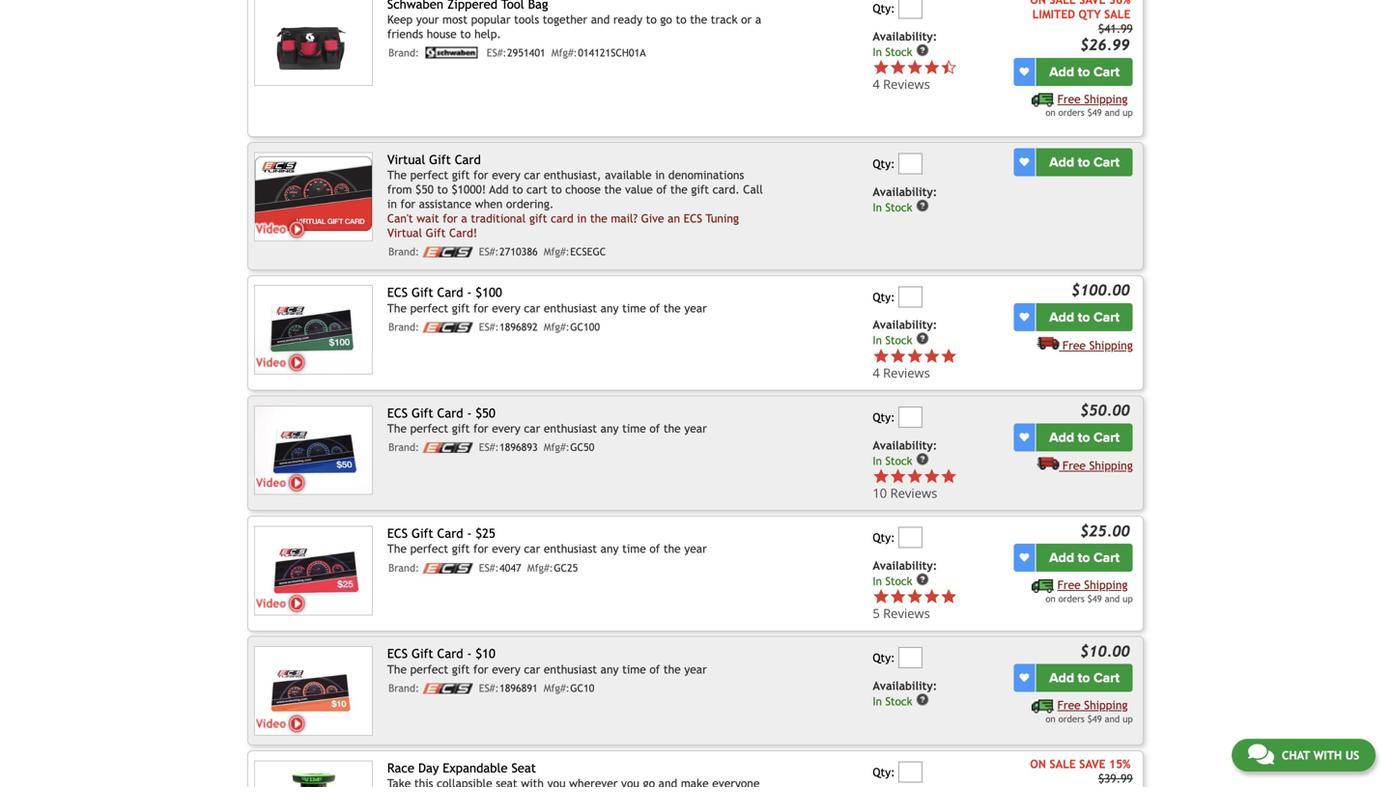 Task type: describe. For each thing, give the bounding box(es) containing it.
es#: 2951401 mfg#: 014121sch01a
[[487, 47, 646, 59]]

perfect inside 'ecs gift card - $10 the perfect gift for every car enthusiast any time of the year'
[[410, 663, 449, 676]]

up for $25.00
[[1123, 594, 1133, 604]]

1 vertical spatial free shipping image
[[1037, 456, 1059, 470]]

ecs gift card - $100 the perfect gift for every car enthusiast any time of the year
[[387, 285, 707, 315]]

ecs gift card - $100 link
[[387, 285, 502, 300]]

for inside ecs gift card - $50 the perfect gift for every car enthusiast any time of the year
[[474, 422, 489, 435]]

6 availability: in stock from the top
[[873, 679, 938, 708]]

2 5 reviews link from the top
[[873, 605, 957, 622]]

call
[[743, 183, 763, 196]]

1 cart from the top
[[1094, 64, 1120, 80]]

es#: left 2710386
[[479, 246, 499, 258]]

ecs gift card - $50 link
[[387, 406, 496, 421]]

1 virtual from the top
[[387, 152, 425, 167]]

the inside ecs gift card - $100 the perfect gift for every car enthusiast any time of the year
[[664, 302, 681, 315]]

gc10
[[570, 683, 595, 695]]

help.
[[475, 27, 501, 41]]

car inside 'ecs gift card - $10 the perfect gift for every car enthusiast any time of the year'
[[524, 663, 540, 676]]

$41.99 $26.99
[[1081, 22, 1133, 54]]

shipping down $100.00
[[1090, 338, 1133, 352]]

2 add to cart button from the top
[[1036, 148, 1133, 176]]

orders for $10.00
[[1059, 714, 1085, 725]]

es#2710386 - ecsegc -  virtual gift card - the perfect gift for every car enthusiast, available in denominations from $50 to $1000! add to cart to choose the value of the gift card.

call in for assistance when ordering. - ecs gift cards - audi bmw volkswagen mercedes benz mini porsche image
[[254, 152, 373, 242]]

$100.00
[[1072, 282, 1130, 299]]

5 ecs gift cards - corporate logo image from the top
[[423, 684, 473, 694]]

race
[[387, 761, 415, 776]]

every inside 'ecs gift card - $10 the perfect gift for every car enthusiast any time of the year'
[[492, 663, 521, 676]]

qty: for $10
[[873, 651, 895, 665]]

ecs gift card - $10 link
[[387, 646, 496, 661]]

card inside the virtual gift card the perfect gift for every car enthusiast, available in denominations from $50 to $1000! add to cart to choose the value of the gift card.  call in for assistance when ordering. can't wait for a traditional gift card in the mail? give an ecs tuning virtual gift card!
[[455, 152, 481, 167]]

house
[[427, 27, 457, 41]]

mfg#: for $10.00
[[544, 683, 570, 695]]

in for 014121sch01a
[[873, 45, 882, 58]]

4047
[[500, 562, 522, 574]]

ready
[[613, 13, 643, 26]]

ecs gift card - $50 the perfect gift for every car enthusiast any time of the year
[[387, 406, 707, 435]]

any inside 'ecs gift card - $10 the perfect gift for every car enthusiast any time of the year'
[[601, 663, 619, 676]]

every for 5
[[492, 542, 521, 556]]

sale
[[1105, 7, 1131, 21]]

card
[[551, 212, 574, 225]]

7 qty: from the top
[[873, 766, 895, 779]]

together
[[543, 13, 588, 26]]

add to cart for $100.00
[[1050, 309, 1120, 325]]

1 free shipping on orders $49 and up from the top
[[1046, 92, 1133, 118]]

add to cart for $10.00
[[1050, 670, 1120, 687]]

the for 4 reviews
[[387, 302, 407, 315]]

free shipping for $50.00
[[1063, 459, 1133, 472]]

race day expandable seat
[[387, 761, 536, 776]]

stock for gc100
[[886, 334, 913, 347]]

give
[[641, 212, 664, 225]]

gc25
[[554, 562, 578, 574]]

ecs for 5 reviews
[[387, 526, 408, 541]]

enthusiast inside 'ecs gift card - $10 the perfect gift for every car enthusiast any time of the year'
[[544, 663, 597, 676]]

the inside ecs gift card - $50 the perfect gift for every car enthusiast any time of the year
[[664, 422, 681, 435]]

in for gc25
[[873, 575, 882, 588]]

2 availability: from the top
[[873, 185, 938, 198]]

free down $25.00
[[1058, 578, 1081, 592]]

most
[[443, 13, 468, 26]]

denominations
[[669, 168, 744, 182]]

es#: for $25.00
[[479, 562, 499, 574]]

on
[[1031, 757, 1046, 771]]

comments image
[[1248, 743, 1274, 766]]

keep your most popular tools together and ready to go to the track or a friends house to help.
[[387, 13, 762, 41]]

year for 4 reviews
[[684, 302, 707, 315]]

ecs inside 'ecs gift card - $10 the perfect gift for every car enthusiast any time of the year'
[[387, 646, 408, 661]]

limited
[[1033, 7, 1075, 21]]

es#1896893 - gc50 -  ecs gift card - $50 - the perfect gift for every car enthusiast any time of the year - ecs gift cards - audi bmw volkswagen mercedes benz mini porsche image
[[254, 406, 373, 495]]

1 4 reviews link from the top
[[873, 59, 1011, 93]]

orders for $25.00
[[1059, 594, 1085, 604]]

4 reviews for keep your most popular tools together and ready to go to the track or a friends house to help.
[[873, 75, 930, 93]]

2 add to cart from the top
[[1050, 154, 1120, 170]]

$25.00
[[1081, 523, 1130, 540]]

4 for keep your most popular tools together and ready to go to the track or a friends house to help.
[[873, 75, 880, 93]]

gift for $50.00
[[412, 406, 433, 421]]

for down assistance
[[443, 212, 458, 225]]

1 question sign image from the top
[[916, 573, 930, 586]]

free down $100.00
[[1063, 338, 1086, 352]]

the for 10 reviews
[[387, 422, 407, 435]]

tuning
[[706, 212, 739, 225]]

1 10 reviews link from the top
[[873, 468, 1011, 502]]

es#: 1896892 mfg#: gc100
[[479, 321, 600, 333]]

day
[[418, 761, 439, 776]]

chat with us link
[[1232, 739, 1376, 772]]

$1000!
[[452, 183, 486, 196]]

qty: for $50
[[873, 411, 895, 424]]

free shipping on orders $49 and up for $25.00
[[1046, 578, 1133, 604]]

free shipping image for $25.00
[[1032, 580, 1054, 593]]

4 4 reviews link from the top
[[873, 364, 957, 382]]

year for 10 reviews
[[684, 422, 707, 435]]

time for 5
[[622, 542, 646, 556]]

mfg#: for $100.00
[[544, 321, 570, 333]]

15%
[[1109, 757, 1131, 771]]

perfect for 10 reviews
[[410, 422, 449, 435]]

an
[[668, 212, 680, 225]]

es#: for $50.00
[[479, 442, 499, 454]]

for inside ecs gift card - $25 the perfect gift for every car enthusiast any time of the year
[[474, 542, 489, 556]]

reviews for $50.00
[[891, 485, 938, 502]]

can't
[[387, 212, 413, 225]]

friends
[[387, 27, 423, 41]]

add to wish list image for $10.00
[[1020, 674, 1030, 683]]

2951401
[[507, 47, 546, 59]]

stock for gc50
[[886, 455, 913, 468]]

virtual gift card the perfect gift for every car enthusiast, available in denominations from $50 to $1000! add to cart to choose the value of the gift card.  call in for assistance when ordering. can't wait for a traditional gift card in the mail? give an ecs tuning virtual gift card!
[[387, 152, 763, 240]]

your
[[416, 13, 439, 26]]

es#: for $10.00
[[479, 683, 499, 695]]

availability: for gc25
[[873, 559, 938, 572]]

2 virtual from the top
[[387, 226, 422, 240]]

mfg#: left ecsegc
[[544, 246, 570, 258]]

every for 10
[[492, 422, 521, 435]]

1 up from the top
[[1123, 107, 1133, 118]]

available
[[605, 168, 652, 182]]

mfg#: for $50.00
[[544, 442, 570, 454]]

$41.99
[[1099, 22, 1133, 35]]

1896891
[[500, 683, 538, 695]]

shipping down $25.00
[[1084, 578, 1128, 592]]

6 stock from the top
[[886, 695, 913, 708]]

race day expandable seat link
[[387, 761, 536, 776]]

add for 3rd add to wish list image from the bottom of the page
[[1050, 154, 1075, 170]]

2 in from the top
[[873, 201, 882, 214]]

chat with us
[[1282, 749, 1360, 762]]

ecs gift cards - corporate logo image for 4
[[423, 322, 473, 333]]

perfect for 4 reviews
[[410, 302, 449, 315]]

1 add to wish list image from the top
[[1020, 157, 1030, 167]]

4 reviews for the perfect gift for every car enthusiast any time of the year
[[873, 364, 930, 382]]

availability: for gc100
[[873, 318, 938, 332]]

gift inside ecs gift card - $50 the perfect gift for every car enthusiast any time of the year
[[452, 422, 470, 435]]

enthusiast,
[[544, 168, 602, 182]]

save
[[1080, 757, 1106, 771]]

es#: 2710386 mfg#: ecsegc
[[479, 246, 606, 258]]

5 reviews
[[873, 605, 930, 622]]

ordering.
[[506, 197, 554, 211]]

1 ecs gift cards - corporate logo image from the top
[[423, 247, 473, 258]]

2 brand: from the top
[[389, 246, 419, 258]]

gc50
[[570, 442, 595, 454]]

add inside the virtual gift card the perfect gift for every car enthusiast, available in denominations from $50 to $1000! add to cart to choose the value of the gift card.  call in for assistance when ordering. can't wait for a traditional gift card in the mail? give an ecs tuning virtual gift card!
[[489, 183, 509, 196]]

add for add to wish list image related to $50.00
[[1050, 429, 1075, 446]]

availability: in stock for gc25
[[873, 559, 938, 588]]

add to cart button for $10.00
[[1036, 664, 1133, 692]]

1 brand: from the top
[[389, 47, 419, 59]]

virtual gift card link
[[387, 152, 481, 167]]

of for 10
[[650, 422, 660, 435]]

wait
[[417, 212, 439, 225]]

1 5 reviews link from the top
[[873, 589, 1011, 622]]

chat
[[1282, 749, 1310, 762]]

free shipping image for $10.00
[[1032, 700, 1054, 713]]

2 question sign image from the top
[[916, 693, 930, 707]]

question sign image for es#: 1896893 mfg#: gc50
[[916, 453, 930, 466]]

2 cart from the top
[[1094, 154, 1120, 170]]

of for 5
[[650, 542, 660, 556]]

availability: in stock for 014121sch01a
[[873, 29, 938, 58]]

add for third add to wish list icon from the bottom
[[1050, 64, 1075, 80]]

shipping down "$26.99"
[[1084, 92, 1128, 106]]

add for add to wish list icon for $100.00
[[1050, 309, 1075, 325]]

es#4047 - gc25 -  ecs gift card - $25 - the perfect gift for every car enthusiast any time of the year - ecs gift cards - audi bmw volkswagen mercedes benz mini porsche image
[[254, 526, 373, 616]]

expandable
[[443, 761, 508, 776]]

ecs gift card - $25 link
[[387, 526, 496, 541]]

track
[[711, 13, 738, 26]]

10
[[873, 485, 887, 502]]

gift for $100.00
[[412, 285, 433, 300]]

2710386
[[500, 246, 538, 258]]

es#: 1896891 mfg#: gc10
[[479, 683, 595, 695]]

in for gc100
[[873, 334, 882, 347]]

2 horizontal spatial in
[[655, 168, 665, 182]]

time for 10
[[622, 422, 646, 435]]

car for 10 reviews
[[524, 422, 540, 435]]

brand: for $50.00
[[389, 442, 419, 454]]

brand: for $10.00
[[389, 683, 419, 695]]

es#1896891 - gc10 -  ecs gift card - $10 - the perfect gift for every car enthusiast any time of the year - ecs gift cards - audi bmw volkswagen mercedes benz mini porsche image
[[254, 646, 373, 736]]

on for $25.00
[[1046, 594, 1056, 604]]

cart
[[527, 183, 548, 196]]

6 availability: from the top
[[873, 679, 938, 693]]

popular
[[471, 13, 511, 26]]

with
[[1314, 749, 1342, 762]]

value
[[625, 183, 653, 196]]

es#: down help.
[[487, 47, 507, 59]]

2 availability: in stock from the top
[[873, 185, 938, 214]]

2 10 reviews link from the top
[[873, 485, 957, 502]]

- inside 'ecs gift card - $10 the perfect gift for every car enthusiast any time of the year'
[[467, 646, 472, 661]]

$10.00
[[1081, 643, 1130, 660]]

the inside the virtual gift card the perfect gift for every car enthusiast, available in denominations from $50 to $1000! add to cart to choose the value of the gift card.  call in for assistance when ordering. can't wait for a traditional gift card in the mail? give an ecs tuning virtual gift card!
[[387, 168, 407, 182]]

014121sch01a
[[578, 47, 646, 59]]

5
[[873, 605, 880, 622]]

a inside keep your most popular tools together and ready to go to the track or a friends house to help.
[[756, 13, 762, 26]]

gift down ordering.
[[529, 212, 547, 225]]

year inside 'ecs gift card - $10 the perfect gift for every car enthusiast any time of the year'
[[684, 663, 707, 676]]

ecs gift cards - corporate logo image for 10
[[423, 443, 473, 453]]

time for 4
[[622, 302, 646, 315]]

brand: for $25.00
[[389, 562, 419, 574]]

ecs gift card - $25 the perfect gift for every car enthusiast any time of the year
[[387, 526, 707, 556]]

gift for $25.00
[[412, 526, 433, 541]]

assistance
[[419, 197, 472, 211]]

of inside 'ecs gift card - $10 the perfect gift for every car enthusiast any time of the year'
[[650, 663, 660, 676]]



Task type: vqa. For each thing, say whether or not it's contained in the screenshot.
any associated with 5
yes



Task type: locate. For each thing, give the bounding box(es) containing it.
choose
[[565, 183, 601, 196]]

availability:
[[873, 29, 938, 43], [873, 185, 938, 198], [873, 318, 938, 332], [873, 439, 938, 452], [873, 559, 938, 572], [873, 679, 938, 693]]

0 vertical spatial 4 reviews
[[873, 75, 930, 93]]

ecs for 4 reviews
[[387, 285, 408, 300]]

for up can't
[[401, 197, 416, 211]]

gift inside ecs gift card - $25 the perfect gift for every car enthusiast any time of the year
[[452, 542, 470, 556]]

4 reviews link
[[873, 59, 1011, 93], [873, 75, 957, 93], [873, 348, 1011, 382], [873, 364, 957, 382]]

- for 5
[[467, 526, 472, 541]]

3 any from the top
[[601, 542, 619, 556]]

reviews
[[883, 75, 930, 93], [883, 364, 930, 382], [891, 485, 938, 502], [883, 605, 930, 622]]

every for 4
[[492, 302, 521, 315]]

2 add to wish list image from the top
[[1020, 433, 1030, 442]]

the inside keep your most popular tools together and ready to go to the track or a friends house to help.
[[690, 13, 708, 26]]

up up 15%
[[1123, 714, 1133, 725]]

ecs left $10
[[387, 646, 408, 661]]

seat
[[512, 761, 536, 776]]

es#: 4047 mfg#: gc25
[[479, 562, 578, 574]]

gift inside ecs gift card - $100 the perfect gift for every car enthusiast any time of the year
[[412, 285, 433, 300]]

free shipping image for $100.00
[[1037, 336, 1059, 350]]

and for free shipping icon associated with $10.00
[[1105, 714, 1120, 725]]

0 vertical spatial orders
[[1059, 107, 1085, 118]]

free down "$26.99"
[[1058, 92, 1081, 106]]

2 add to wish list image from the top
[[1020, 312, 1030, 322]]

every inside ecs gift card - $100 the perfect gift for every car enthusiast any time of the year
[[492, 302, 521, 315]]

add to cart
[[1050, 64, 1120, 80], [1050, 154, 1120, 170], [1050, 309, 1120, 325], [1050, 429, 1120, 446], [1050, 550, 1120, 566], [1050, 670, 1120, 687]]

1 availability: in stock from the top
[[873, 29, 938, 58]]

$49 down "$26.99"
[[1088, 107, 1102, 118]]

availability: for 014121sch01a
[[873, 29, 938, 43]]

0 vertical spatial question sign image
[[916, 573, 930, 586]]

4 the from the top
[[387, 542, 407, 556]]

4
[[873, 75, 880, 93], [873, 364, 880, 382]]

1 add to cart button from the top
[[1036, 58, 1133, 86]]

time inside 'ecs gift card - $10 the perfect gift for every car enthusiast any time of the year'
[[622, 663, 646, 676]]

2 4 reviews from the top
[[873, 364, 930, 382]]

gift down ecs gift card - $25 link
[[452, 542, 470, 556]]

es#2951401 - 014121sch01a - schwaben zippered tool bag - keep your most popular tools together and ready to go to the track or a friends house to help. - schwaben - audi bmw volkswagen mercedes benz mini porsche image
[[254, 0, 373, 86]]

for down $25 in the left bottom of the page
[[474, 542, 489, 556]]

every inside ecs gift card - $50 the perfect gift for every car enthusiast any time of the year
[[492, 422, 521, 435]]

6 add to cart button from the top
[[1036, 664, 1133, 692]]

brand: down can't
[[389, 246, 419, 258]]

the inside 'ecs gift card - $10 the perfect gift for every car enthusiast any time of the year'
[[664, 663, 681, 676]]

or
[[741, 13, 752, 26]]

0 vertical spatial free shipping on orders $49 and up
[[1046, 92, 1133, 118]]

availability: in stock for gc100
[[873, 318, 938, 347]]

gift down ecs gift card - $100 link
[[452, 302, 470, 315]]

a up card!
[[461, 212, 467, 225]]

3 add to cart button from the top
[[1036, 303, 1133, 331]]

1 vertical spatial free shipping on orders $49 and up
[[1046, 578, 1133, 604]]

gift for $10.00
[[412, 646, 433, 661]]

card inside 'ecs gift card - $10 the perfect gift for every car enthusiast any time of the year'
[[437, 646, 463, 661]]

6 qty: from the top
[[873, 651, 895, 665]]

mail?
[[611, 212, 638, 225]]

qty: for $100
[[873, 290, 895, 304]]

the for 5 reviews
[[387, 542, 407, 556]]

and up 15%
[[1105, 714, 1120, 725]]

2 vertical spatial $49
[[1088, 714, 1102, 725]]

brand: down ecs gift card - $10 link
[[389, 683, 419, 695]]

1 - from the top
[[467, 285, 472, 300]]

the inside ecs gift card - $25 the perfect gift for every car enthusiast any time of the year
[[387, 542, 407, 556]]

free shipping on orders $49 and up down "$26.99"
[[1046, 92, 1133, 118]]

gift down denominations
[[691, 183, 709, 196]]

1 car from the top
[[524, 168, 540, 182]]

a inside the virtual gift card the perfect gift for every car enthusiast, available in denominations from $50 to $1000! add to cart to choose the value of the gift card.  call in for assistance when ordering. can't wait for a traditional gift card in the mail? give an ecs tuning virtual gift card!
[[461, 212, 467, 225]]

3 up from the top
[[1123, 714, 1133, 725]]

1 free shipping from the top
[[1063, 338, 1133, 352]]

0 vertical spatial $49
[[1088, 107, 1102, 118]]

1 vertical spatial $49
[[1088, 594, 1102, 604]]

car for 4 reviews
[[524, 302, 540, 315]]

2 vertical spatial on
[[1046, 714, 1056, 725]]

$49 for $25.00
[[1088, 594, 1102, 604]]

the down the ecs gift card - $50 'link'
[[387, 422, 407, 435]]

question sign image
[[916, 573, 930, 586], [916, 693, 930, 707]]

gc100
[[570, 321, 600, 333]]

4 reviews
[[873, 75, 930, 93], [873, 364, 930, 382]]

cart for $100.00
[[1094, 309, 1120, 325]]

gift inside ecs gift card - $50 the perfect gift for every car enthusiast any time of the year
[[412, 406, 433, 421]]

and up $10.00
[[1105, 594, 1120, 604]]

4 year from the top
[[684, 663, 707, 676]]

and left ready
[[591, 13, 610, 26]]

0 vertical spatial free shipping image
[[1037, 336, 1059, 350]]

limited qty sale
[[1033, 7, 1131, 21]]

car up the es#: 1896893 mfg#: gc50
[[524, 422, 540, 435]]

us
[[1346, 749, 1360, 762]]

1 perfect from the top
[[410, 168, 449, 182]]

$49 up $10.00
[[1088, 594, 1102, 604]]

0 vertical spatial virtual
[[387, 152, 425, 167]]

1 question sign image from the top
[[916, 43, 930, 57]]

of inside ecs gift card - $25 the perfect gift for every car enthusiast any time of the year
[[650, 542, 660, 556]]

1 orders from the top
[[1059, 107, 1085, 118]]

6 cart from the top
[[1094, 670, 1120, 687]]

3 every from the top
[[492, 422, 521, 435]]

3 question sign image from the top
[[916, 332, 930, 346]]

3 enthusiast from the top
[[544, 542, 597, 556]]

availability: for gc50
[[873, 439, 938, 452]]

for inside 'ecs gift card - $10 the perfect gift for every car enthusiast any time of the year'
[[474, 663, 489, 676]]

car up es#: 1896891 mfg#: gc10 on the left of page
[[524, 663, 540, 676]]

$25
[[476, 526, 496, 541]]

shipping down $50.00
[[1090, 459, 1133, 472]]

5 reviews link
[[873, 589, 1011, 622], [873, 605, 957, 622]]

on sale save 15% $39.99
[[1031, 757, 1133, 785]]

4 time from the top
[[622, 663, 646, 676]]

4 for the perfect gift for every car enthusiast any time of the year
[[873, 364, 880, 382]]

ecs inside ecs gift card - $50 the perfect gift for every car enthusiast any time of the year
[[387, 406, 408, 421]]

5 add to cart button from the top
[[1036, 544, 1133, 572]]

tools
[[514, 13, 539, 26]]

ecs gift cards - corporate logo image down ecs gift card - $25 link
[[423, 563, 473, 574]]

4 add to cart button from the top
[[1036, 424, 1133, 452]]

- inside ecs gift card - $25 the perfect gift for every car enthusiast any time of the year
[[467, 526, 472, 541]]

ecs gift cards - corporate logo image down the ecs gift card - $50 'link'
[[423, 443, 473, 453]]

3 perfect from the top
[[410, 422, 449, 435]]

gift inside 'ecs gift card - $10 the perfect gift for every car enthusiast any time of the year'
[[412, 646, 433, 661]]

2 4 from the top
[[873, 364, 880, 382]]

add to wish list image
[[1020, 157, 1030, 167], [1020, 433, 1030, 442], [1020, 553, 1030, 563]]

half star image
[[941, 59, 957, 76]]

$100
[[476, 285, 502, 300]]

gift inside ecs gift card - $25 the perfect gift for every car enthusiast any time of the year
[[412, 526, 433, 541]]

year for 5 reviews
[[684, 542, 707, 556]]

ecs gift cards - corporate logo image down ecs gift card - $100 link
[[423, 322, 473, 333]]

2 question sign image from the top
[[916, 199, 930, 212]]

$50 right from
[[416, 183, 434, 196]]

1 on from the top
[[1046, 107, 1056, 118]]

10 reviews
[[873, 485, 938, 502]]

star image
[[873, 59, 890, 76], [890, 59, 907, 76], [907, 348, 924, 365], [873, 468, 890, 485], [907, 468, 924, 485], [941, 468, 957, 485], [873, 589, 890, 605], [907, 589, 924, 605]]

add to cart for $50.00
[[1050, 429, 1120, 446]]

for up $1000!
[[474, 168, 489, 182]]

es#: left 1896891
[[479, 683, 499, 695]]

5 add to cart from the top
[[1050, 550, 1120, 566]]

the down ecs gift card - $25 link
[[387, 542, 407, 556]]

1 availability: from the top
[[873, 29, 938, 43]]

4 enthusiast from the top
[[544, 663, 597, 676]]

es#1896892 - gc100 - ecs gift card - $100 - the perfect gift for every car enthusiast any time of the year - ecs gift cards - audi bmw volkswagen mercedes benz mini porsche image
[[254, 285, 373, 375]]

enthusiast up 'gc25'
[[544, 542, 597, 556]]

of for 4
[[650, 302, 660, 315]]

es#: left 4047
[[479, 562, 499, 574]]

up for $10.00
[[1123, 714, 1133, 725]]

2 vertical spatial up
[[1123, 714, 1133, 725]]

3 4 reviews link from the top
[[873, 348, 1011, 382]]

0 vertical spatial 4
[[873, 75, 880, 93]]

every up 1896893
[[492, 422, 521, 435]]

perfect down ecs gift card - $25 link
[[410, 542, 449, 556]]

schwaben - corporate logo image
[[423, 47, 481, 59]]

2 vertical spatial free shipping on orders $49 and up
[[1046, 699, 1133, 725]]

free shipping down $50.00
[[1063, 459, 1133, 472]]

1 vertical spatial free shipping image
[[1032, 580, 1054, 593]]

add to cart button for $100.00
[[1036, 303, 1133, 331]]

1 $49 from the top
[[1088, 107, 1102, 118]]

cart for $25.00
[[1094, 550, 1120, 566]]

3 add to wish list image from the top
[[1020, 553, 1030, 563]]

2 stock from the top
[[886, 201, 913, 214]]

card inside ecs gift card - $50 the perfect gift for every car enthusiast any time of the year
[[437, 406, 463, 421]]

for down "$100"
[[474, 302, 489, 315]]

virtual down can't
[[387, 226, 422, 240]]

1 vertical spatial $50
[[476, 406, 496, 421]]

1 vertical spatial in
[[387, 197, 397, 211]]

1896893
[[500, 442, 538, 454]]

2 vertical spatial add to wish list image
[[1020, 674, 1030, 683]]

6 brand: from the top
[[389, 683, 419, 695]]

perfect inside the virtual gift card the perfect gift for every car enthusiast, available in denominations from $50 to $1000! add to cart to choose the value of the gift card.  call in for assistance when ordering. can't wait for a traditional gift card in the mail? give an ecs tuning virtual gift card!
[[410, 168, 449, 182]]

in right card
[[577, 212, 587, 225]]

cart for $50.00
[[1094, 429, 1120, 446]]

6 in from the top
[[873, 695, 882, 708]]

2 4 reviews link from the top
[[873, 75, 957, 93]]

add to cart button for $50.00
[[1036, 424, 1133, 452]]

go
[[660, 13, 672, 26]]

1 horizontal spatial a
[[756, 13, 762, 26]]

1 horizontal spatial in
[[577, 212, 587, 225]]

0 vertical spatial add to wish list image
[[1020, 67, 1030, 77]]

enthusiast inside ecs gift card - $25 the perfect gift for every car enthusiast any time of the year
[[544, 542, 597, 556]]

mfg#: for $25.00
[[528, 562, 553, 574]]

$49
[[1088, 107, 1102, 118], [1088, 594, 1102, 604], [1088, 714, 1102, 725]]

up down "$26.99"
[[1123, 107, 1133, 118]]

free up sale
[[1058, 699, 1081, 712]]

0 vertical spatial up
[[1123, 107, 1133, 118]]

5 car from the top
[[524, 663, 540, 676]]

3 year from the top
[[684, 542, 707, 556]]

the down ecs gift card - $100 link
[[387, 302, 407, 315]]

every up 1896892
[[492, 302, 521, 315]]

ecs for 10 reviews
[[387, 406, 408, 421]]

perfect inside ecs gift card - $100 the perfect gift for every car enthusiast any time of the year
[[410, 302, 449, 315]]

1 qty: from the top
[[873, 1, 895, 15]]

perfect down ecs gift card - $10 link
[[410, 663, 449, 676]]

any for 5
[[601, 542, 619, 556]]

of inside ecs gift card - $50 the perfect gift for every car enthusiast any time of the year
[[650, 422, 660, 435]]

any inside ecs gift card - $25 the perfect gift for every car enthusiast any time of the year
[[601, 542, 619, 556]]

mfg#: left gc50
[[544, 442, 570, 454]]

time inside ecs gift card - $100 the perfect gift for every car enthusiast any time of the year
[[622, 302, 646, 315]]

reviews for $25.00
[[883, 605, 930, 622]]

gift inside ecs gift card - $100 the perfect gift for every car enthusiast any time of the year
[[452, 302, 470, 315]]

orders
[[1059, 107, 1085, 118], [1059, 594, 1085, 604], [1059, 714, 1085, 725]]

every up when
[[492, 168, 521, 182]]

any inside ecs gift card - $100 the perfect gift for every car enthusiast any time of the year
[[601, 302, 619, 315]]

perfect down 'virtual gift card' link
[[410, 168, 449, 182]]

6 add to cart from the top
[[1050, 670, 1120, 687]]

enthusiast for 10 reviews
[[544, 422, 597, 435]]

for inside ecs gift card - $100 the perfect gift for every car enthusiast any time of the year
[[474, 302, 489, 315]]

add to cart for $25.00
[[1050, 550, 1120, 566]]

4 cart from the top
[[1094, 429, 1120, 446]]

car up es#: 1896892 mfg#: gc100 on the top of page
[[524, 302, 540, 315]]

orders up $10.00
[[1059, 594, 1085, 604]]

enthusiast inside ecs gift card - $100 the perfect gift for every car enthusiast any time of the year
[[544, 302, 597, 315]]

free shipping image
[[1037, 336, 1059, 350], [1032, 580, 1054, 593], [1032, 700, 1054, 713]]

1 vertical spatial add to wish list image
[[1020, 433, 1030, 442]]

gift inside 'ecs gift card - $10 the perfect gift for every car enthusiast any time of the year'
[[452, 663, 470, 676]]

free shipping image
[[1032, 93, 1054, 107], [1037, 456, 1059, 470]]

every up 1896891
[[492, 663, 521, 676]]

1 add to cart from the top
[[1050, 64, 1120, 80]]

1 the from the top
[[387, 168, 407, 182]]

question sign image for es#: 1896892 mfg#: gc100
[[916, 332, 930, 346]]

5 the from the top
[[387, 663, 407, 676]]

0 vertical spatial on
[[1046, 107, 1056, 118]]

4 in from the top
[[873, 455, 882, 468]]

enthusiast up the gc100
[[544, 302, 597, 315]]

3 - from the top
[[467, 526, 472, 541]]

3 add to wish list image from the top
[[1020, 674, 1030, 683]]

car for 5 reviews
[[524, 542, 540, 556]]

ecs down can't
[[387, 285, 408, 300]]

qty: for $25
[[873, 531, 895, 545]]

0 horizontal spatial $50
[[416, 183, 434, 196]]

1896892
[[500, 321, 538, 333]]

- for 4
[[467, 285, 472, 300]]

brand: down the ecs gift card - $50 'link'
[[389, 442, 419, 454]]

0 vertical spatial in
[[655, 168, 665, 182]]

2 perfect from the top
[[410, 302, 449, 315]]

card inside ecs gift card - $100 the perfect gift for every car enthusiast any time of the year
[[437, 285, 463, 300]]

2 car from the top
[[524, 302, 540, 315]]

add to wish list image for $25.00
[[1020, 553, 1030, 563]]

2 the from the top
[[387, 302, 407, 315]]

gift
[[429, 152, 451, 167], [426, 226, 446, 240], [412, 285, 433, 300], [412, 406, 433, 421], [412, 526, 433, 541], [412, 646, 433, 661]]

ecs right es#1896893 - gc50 -  ecs gift card - $50 - the perfect gift for every car enthusiast any time of the year - ecs gift cards - audi bmw volkswagen mercedes benz mini porsche image
[[387, 406, 408, 421]]

1 vertical spatial 4
[[873, 364, 880, 382]]

qty: for perfect
[[873, 157, 895, 170]]

$50.00
[[1081, 402, 1130, 420]]

es#: left 1896893
[[479, 442, 499, 454]]

the inside ecs gift card - $100 the perfect gift for every car enthusiast any time of the year
[[387, 302, 407, 315]]

enthusiast for 5 reviews
[[544, 542, 597, 556]]

0 vertical spatial free shipping
[[1063, 338, 1133, 352]]

0 vertical spatial free shipping image
[[1032, 93, 1054, 107]]

when
[[475, 197, 503, 211]]

year
[[684, 302, 707, 315], [684, 422, 707, 435], [684, 542, 707, 556], [684, 663, 707, 676]]

on for $10.00
[[1046, 714, 1056, 725]]

None text field
[[899, 0, 923, 19]]

and for top free shipping image
[[1105, 107, 1120, 118]]

year inside ecs gift card - $25 the perfect gift for every car enthusiast any time of the year
[[684, 542, 707, 556]]

4 stock from the top
[[886, 455, 913, 468]]

up
[[1123, 107, 1133, 118], [1123, 594, 1133, 604], [1123, 714, 1133, 725]]

a
[[756, 13, 762, 26], [461, 212, 467, 225]]

1 vertical spatial add to wish list image
[[1020, 312, 1030, 322]]

$49 up save at the bottom right
[[1088, 714, 1102, 725]]

every inside ecs gift card - $25 the perfect gift for every car enthusiast any time of the year
[[492, 542, 521, 556]]

year inside ecs gift card - $100 the perfect gift for every car enthusiast any time of the year
[[684, 302, 707, 315]]

and down "$26.99"
[[1105, 107, 1120, 118]]

2 - from the top
[[467, 406, 472, 421]]

- inside ecs gift card - $50 the perfect gift for every car enthusiast any time of the year
[[467, 406, 472, 421]]

1 every from the top
[[492, 168, 521, 182]]

question sign image up 5 reviews
[[916, 573, 930, 586]]

$50 up the es#: 1896893 mfg#: gc50
[[476, 406, 496, 421]]

every
[[492, 168, 521, 182], [492, 302, 521, 315], [492, 422, 521, 435], [492, 542, 521, 556], [492, 663, 521, 676]]

1 vertical spatial orders
[[1059, 594, 1085, 604]]

add to wish list image for $100.00
[[1020, 312, 1030, 322]]

card inside ecs gift card - $25 the perfect gift for every car enthusiast any time of the year
[[437, 526, 463, 541]]

add to cart button for $25.00
[[1036, 544, 1133, 572]]

gift down the ecs gift card - $50 'link'
[[452, 422, 470, 435]]

-
[[467, 285, 472, 300], [467, 406, 472, 421], [467, 526, 472, 541], [467, 646, 472, 661]]

the inside ecs gift card - $25 the perfect gift for every car enthusiast any time of the year
[[664, 542, 681, 556]]

0 horizontal spatial in
[[387, 197, 397, 211]]

any inside ecs gift card - $50 the perfect gift for every car enthusiast any time of the year
[[601, 422, 619, 435]]

4 availability: in stock from the top
[[873, 439, 938, 468]]

brand: for $100.00
[[389, 321, 419, 333]]

1 vertical spatial up
[[1123, 594, 1133, 604]]

brand: down ecs gift card - $25 link
[[389, 562, 419, 574]]

qty
[[1079, 7, 1101, 21]]

every up 4047
[[492, 542, 521, 556]]

1 4 from the top
[[873, 75, 880, 93]]

virtual up from
[[387, 152, 425, 167]]

1 add to wish list image from the top
[[1020, 67, 1030, 77]]

from
[[387, 183, 412, 196]]

free shipping down $100.00
[[1063, 338, 1133, 352]]

free shipping for $100.00
[[1063, 338, 1133, 352]]

year inside ecs gift card - $50 the perfect gift for every car enthusiast any time of the year
[[684, 422, 707, 435]]

in down from
[[387, 197, 397, 211]]

ecs inside ecs gift card - $100 the perfect gift for every car enthusiast any time of the year
[[387, 285, 408, 300]]

of inside the virtual gift card the perfect gift for every car enthusiast, available in denominations from $50 to $1000! add to cart to choose the value of the gift card.  call in for assistance when ordering. can't wait for a traditional gift card in the mail? give an ecs tuning virtual gift card!
[[657, 183, 667, 196]]

1 any from the top
[[601, 302, 619, 315]]

car inside ecs gift card - $25 the perfect gift for every car enthusiast any time of the year
[[524, 542, 540, 556]]

on
[[1046, 107, 1056, 118], [1046, 594, 1056, 604], [1046, 714, 1056, 725]]

car inside the virtual gift card the perfect gift for every car enthusiast, available in denominations from $50 to $1000! add to cart to choose the value of the gift card.  call in for assistance when ordering. can't wait for a traditional gift card in the mail? give an ecs tuning virtual gift card!
[[524, 168, 540, 182]]

question sign image
[[916, 43, 930, 57], [916, 199, 930, 212], [916, 332, 930, 346], [916, 453, 930, 466]]

ecs right an
[[684, 212, 703, 225]]

time inside ecs gift card - $50 the perfect gift for every car enthusiast any time of the year
[[622, 422, 646, 435]]

enthusiast up gc50
[[544, 422, 597, 435]]

- inside ecs gift card - $100 the perfect gift for every car enthusiast any time of the year
[[467, 285, 472, 300]]

ecsegc
[[570, 246, 606, 258]]

4 every from the top
[[492, 542, 521, 556]]

ecs inside ecs gift card - $25 the perfect gift for every car enthusiast any time of the year
[[387, 526, 408, 541]]

None text field
[[899, 153, 923, 174], [899, 286, 923, 308], [899, 407, 923, 428], [899, 527, 923, 548], [899, 647, 923, 669], [899, 762, 923, 783], [899, 153, 923, 174], [899, 286, 923, 308], [899, 407, 923, 428], [899, 527, 923, 548], [899, 647, 923, 669], [899, 762, 923, 783]]

availability: in stock for gc50
[[873, 439, 938, 468]]

gift up $1000!
[[452, 168, 470, 182]]

and inside keep your most popular tools together and ready to go to the track or a friends house to help.
[[591, 13, 610, 26]]

free shipping on orders $49 and up down $25.00
[[1046, 578, 1133, 604]]

mfg#: left the gc100
[[544, 321, 570, 333]]

brand: down ecs gift card - $100 link
[[389, 321, 419, 333]]

perfect
[[410, 168, 449, 182], [410, 302, 449, 315], [410, 422, 449, 435], [410, 542, 449, 556], [410, 663, 449, 676]]

1 vertical spatial virtual
[[387, 226, 422, 240]]

5 availability: in stock from the top
[[873, 559, 938, 588]]

$50 inside the virtual gift card the perfect gift for every car enthusiast, available in denominations from $50 to $1000! add to cart to choose the value of the gift card.  call in for assistance when ordering. can't wait for a traditional gift card in the mail? give an ecs tuning virtual gift card!
[[416, 183, 434, 196]]

$10
[[476, 646, 496, 661]]

perfect inside ecs gift card - $25 the perfect gift for every car enthusiast any time of the year
[[410, 542, 449, 556]]

gift down ecs gift card - $10 link
[[452, 663, 470, 676]]

perfect inside ecs gift card - $50 the perfect gift for every car enthusiast any time of the year
[[410, 422, 449, 435]]

free shipping on orders $49 and up for $10.00
[[1046, 699, 1133, 725]]

$39.99
[[1099, 772, 1133, 785]]

es#:
[[487, 47, 507, 59], [479, 246, 499, 258], [479, 321, 499, 333], [479, 442, 499, 454], [479, 562, 499, 574], [479, 683, 499, 695]]

10 reviews link
[[873, 468, 1011, 502], [873, 485, 957, 502]]

stock for gc25
[[886, 575, 913, 588]]

es#: 1896893 mfg#: gc50
[[479, 442, 595, 454]]

star image
[[907, 59, 924, 76], [924, 59, 941, 76], [873, 348, 890, 365], [890, 348, 907, 365], [924, 348, 941, 365], [941, 348, 957, 365], [890, 468, 907, 485], [924, 468, 941, 485], [890, 589, 907, 605], [924, 589, 941, 605], [941, 589, 957, 605]]

3 stock from the top
[[886, 334, 913, 347]]

of inside ecs gift card - $100 the perfect gift for every car enthusiast any time of the year
[[650, 302, 660, 315]]

2 vertical spatial in
[[577, 212, 587, 225]]

mfg#:
[[552, 47, 577, 59], [544, 246, 570, 258], [544, 321, 570, 333], [544, 442, 570, 454], [528, 562, 553, 574], [544, 683, 570, 695]]

2 vertical spatial orders
[[1059, 714, 1085, 725]]

2 $49 from the top
[[1088, 594, 1102, 604]]

any for 10
[[601, 422, 619, 435]]

ecs gift card - $10 the perfect gift for every car enthusiast any time of the year
[[387, 646, 707, 676]]

1 vertical spatial 4 reviews
[[873, 364, 930, 382]]

keep
[[387, 13, 413, 26]]

enthusiast up gc10
[[544, 663, 597, 676]]

- for 10
[[467, 406, 472, 421]]

ecs gift cards - corporate logo image for 5
[[423, 563, 473, 574]]

mfg#: left 'gc25'
[[528, 562, 553, 574]]

enthusiast inside ecs gift card - $50 the perfect gift for every car enthusiast any time of the year
[[544, 422, 597, 435]]

1 vertical spatial on
[[1046, 594, 1056, 604]]

enthusiast for 4 reviews
[[544, 302, 597, 315]]

brand: down friends
[[389, 47, 419, 59]]

ecs gift cards - corporate logo image down card!
[[423, 247, 473, 258]]

up up $10.00
[[1123, 594, 1133, 604]]

card.
[[713, 183, 740, 196]]

4 ecs gift cards - corporate logo image from the top
[[423, 563, 473, 574]]

3 brand: from the top
[[389, 321, 419, 333]]

the up from
[[387, 168, 407, 182]]

the inside ecs gift card - $50 the perfect gift for every car enthusiast any time of the year
[[387, 422, 407, 435]]

5 availability: from the top
[[873, 559, 938, 572]]

2 orders from the top
[[1059, 594, 1085, 604]]

1 vertical spatial free shipping
[[1063, 459, 1133, 472]]

in for gc50
[[873, 455, 882, 468]]

$26.99
[[1081, 36, 1130, 54]]

5 perfect from the top
[[410, 663, 449, 676]]

2 time from the top
[[622, 422, 646, 435]]

every inside the virtual gift card the perfect gift for every car enthusiast, available in denominations from $50 to $1000! add to cart to choose the value of the gift card.  call in for assistance when ordering. can't wait for a traditional gift card in the mail? give an ecs tuning virtual gift card!
[[492, 168, 521, 182]]

1 year from the top
[[684, 302, 707, 315]]

question sign image for es#: 2951401 mfg#: 014121sch01a
[[916, 43, 930, 57]]

add for $10.00's add to wish list icon
[[1050, 670, 1075, 687]]

enthusiast
[[544, 302, 597, 315], [544, 422, 597, 435], [544, 542, 597, 556], [544, 663, 597, 676]]

free
[[1058, 92, 1081, 106], [1063, 338, 1086, 352], [1063, 459, 1086, 472], [1058, 578, 1081, 592], [1058, 699, 1081, 712]]

5 stock from the top
[[886, 575, 913, 588]]

card for 4 reviews
[[437, 285, 463, 300]]

free down $50.00
[[1063, 459, 1086, 472]]

0 horizontal spatial a
[[461, 212, 467, 225]]

cart
[[1094, 64, 1120, 80], [1094, 154, 1120, 170], [1094, 309, 1120, 325], [1094, 429, 1120, 446], [1094, 550, 1120, 566], [1094, 670, 1120, 687]]

virtual
[[387, 152, 425, 167], [387, 226, 422, 240]]

card for 10 reviews
[[437, 406, 463, 421]]

car
[[524, 168, 540, 182], [524, 302, 540, 315], [524, 422, 540, 435], [524, 542, 540, 556], [524, 663, 540, 676]]

$50 inside ecs gift card - $50 the perfect gift for every car enthusiast any time of the year
[[476, 406, 496, 421]]

stock for 014121sch01a
[[886, 45, 913, 58]]

a right or
[[756, 13, 762, 26]]

2 vertical spatial free shipping image
[[1032, 700, 1054, 713]]

cart for $10.00
[[1094, 670, 1120, 687]]

2 every from the top
[[492, 302, 521, 315]]

4 car from the top
[[524, 542, 540, 556]]

in right available
[[655, 168, 665, 182]]

mfg#: down keep your most popular tools together and ready to go to the track or a friends house to help.
[[552, 47, 577, 59]]

es#: left 1896892
[[479, 321, 499, 333]]

2 qty: from the top
[[873, 157, 895, 170]]

for down $10
[[474, 663, 489, 676]]

1 vertical spatial question sign image
[[916, 693, 930, 707]]

card for 5 reviews
[[437, 526, 463, 541]]

2 vertical spatial add to wish list image
[[1020, 553, 1030, 563]]

brand:
[[389, 47, 419, 59], [389, 246, 419, 258], [389, 321, 419, 333], [389, 442, 419, 454], [389, 562, 419, 574], [389, 683, 419, 695]]

car inside ecs gift card - $100 the perfect gift for every car enthusiast any time of the year
[[524, 302, 540, 315]]

ecs inside the virtual gift card the perfect gift for every car enthusiast, available in denominations from $50 to $1000! add to cart to choose the value of the gift card.  call in for assistance when ordering. can't wait for a traditional gift card in the mail? give an ecs tuning virtual gift card!
[[684, 212, 703, 225]]

mfg#: left gc10
[[544, 683, 570, 695]]

0 vertical spatial a
[[756, 13, 762, 26]]

car up es#: 4047 mfg#: gc25
[[524, 542, 540, 556]]

the down ecs gift card - $10 link
[[387, 663, 407, 676]]

car inside ecs gift card - $50 the perfect gift for every car enthusiast any time of the year
[[524, 422, 540, 435]]

shipping down $10.00
[[1084, 699, 1128, 712]]

3 orders from the top
[[1059, 714, 1085, 725]]

1 horizontal spatial $50
[[476, 406, 496, 421]]

reviews for $100.00
[[883, 364, 930, 382]]

0 vertical spatial add to wish list image
[[1020, 157, 1030, 167]]

traditional
[[471, 212, 526, 225]]

es#: for $100.00
[[479, 321, 499, 333]]

sale
[[1050, 757, 1076, 771]]

question sign image down 5 reviews
[[916, 693, 930, 707]]

es#4472546 - rds1g - race day expandable seat - take this collapsible seat with you wherever you go and make everyone wish they didn't have to carry their full chair! - vim tools - audi bmw volkswagen mercedes benz mini porsche image
[[254, 761, 373, 788]]

car up cart
[[524, 168, 540, 182]]

for down the ecs gift card - $50 'link'
[[474, 422, 489, 435]]

1 time from the top
[[622, 302, 646, 315]]

2 year from the top
[[684, 422, 707, 435]]

ecs gift cards - corporate logo image down ecs gift card - $10 link
[[423, 684, 473, 694]]

add to wish list image
[[1020, 67, 1030, 77], [1020, 312, 1030, 322], [1020, 674, 1030, 683]]

ecs gift cards - corporate logo image
[[423, 247, 473, 258], [423, 322, 473, 333], [423, 443, 473, 453], [423, 563, 473, 574], [423, 684, 473, 694]]

time inside ecs gift card - $25 the perfect gift for every car enthusiast any time of the year
[[622, 542, 646, 556]]

the inside 'ecs gift card - $10 the perfect gift for every car enthusiast any time of the year'
[[387, 663, 407, 676]]

2 on from the top
[[1046, 594, 1056, 604]]

free shipping on orders $49 and up
[[1046, 92, 1133, 118], [1046, 578, 1133, 604], [1046, 699, 1133, 725]]

to
[[646, 13, 657, 26], [676, 13, 687, 26], [460, 27, 471, 41], [1078, 64, 1090, 80], [1078, 154, 1090, 170], [437, 183, 448, 196], [512, 183, 523, 196], [551, 183, 562, 196], [1078, 309, 1090, 325], [1078, 429, 1090, 446], [1078, 550, 1090, 566], [1078, 670, 1090, 687]]

perfect down the ecs gift card - $50 'link'
[[410, 422, 449, 435]]

$49 for $10.00
[[1088, 714, 1102, 725]]

perfect for 5 reviews
[[410, 542, 449, 556]]

1 vertical spatial a
[[461, 212, 467, 225]]

card!
[[449, 226, 478, 240]]

0 vertical spatial $50
[[416, 183, 434, 196]]



